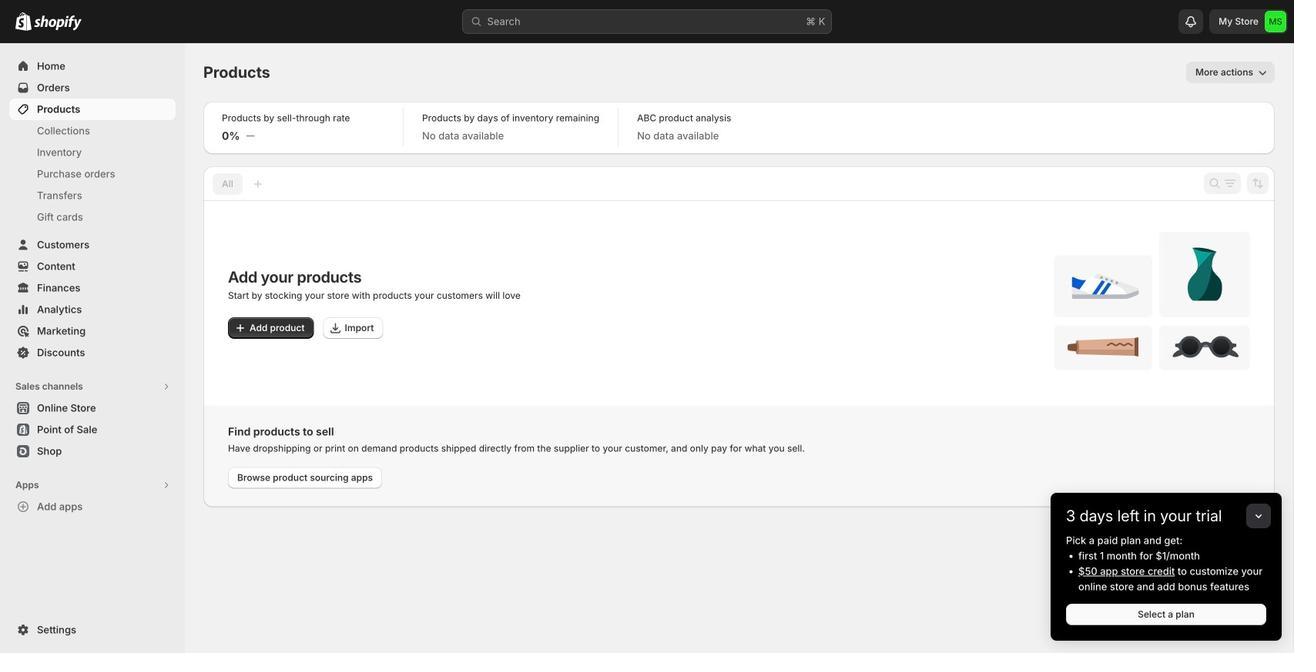 Task type: vqa. For each thing, say whether or not it's contained in the screenshot.
Text Box
no



Task type: locate. For each thing, give the bounding box(es) containing it.
shopify image
[[34, 15, 82, 31]]



Task type: describe. For each thing, give the bounding box(es) containing it.
start by stocking your store with products your customers will love image
[[1054, 232, 1250, 371]]

shopify image
[[15, 12, 32, 31]]

my store image
[[1265, 11, 1286, 32]]



